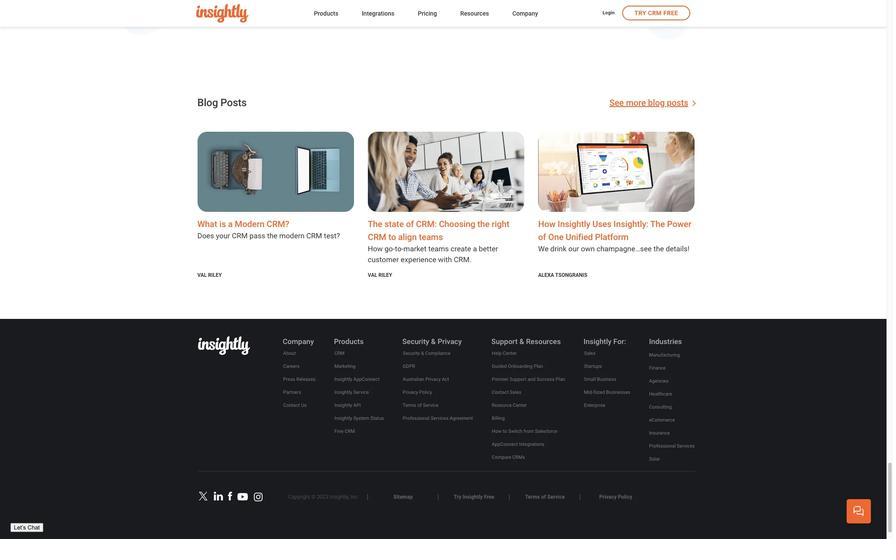 Task type: describe. For each thing, give the bounding box(es) containing it.
professional for professional services
[[649, 443, 676, 449]]

champagne…see
[[597, 244, 652, 253]]

services for professional services agreement
[[431, 416, 449, 421]]

with
[[438, 255, 452, 264]]

marketing
[[334, 364, 356, 369]]

state
[[385, 219, 404, 229]]

insurance
[[649, 430, 670, 436]]

riley for to
[[379, 272, 392, 278]]

a inside 'what is a modern crm? does your crm pass the modern crm test?'
[[228, 219, 233, 229]]

small business
[[584, 377, 616, 382]]

security & compliance link
[[402, 349, 451, 358]]

press releases link
[[283, 375, 316, 384]]

how to switch from salesforce link
[[492, 427, 558, 436]]

insightly for:
[[584, 337, 626, 346]]

professional services link
[[649, 442, 695, 451]]

integrations link
[[362, 8, 395, 20]]

premier support and success plan
[[492, 377, 565, 382]]

inc
[[351, 494, 358, 500]]

one
[[548, 232, 564, 242]]

contact sales
[[492, 390, 521, 395]]

insightly service link
[[334, 388, 369, 397]]

resource center
[[492, 403, 527, 408]]

guided onboarding plan link
[[492, 362, 544, 371]]

insightly for insightly appconnect
[[334, 377, 352, 382]]

youtube link
[[237, 493, 248, 501]]

2 vertical spatial service
[[547, 494, 565, 500]]

ecommerce
[[649, 417, 675, 423]]

insightly appconnect link
[[334, 375, 380, 384]]

professional services agreement
[[403, 416, 473, 421]]

align teams ebook feature insightly blog image
[[368, 132, 524, 212]]

businesses
[[606, 390, 630, 395]]

1 vertical spatial privacy policy link
[[599, 494, 633, 501]]

insightly for insightly system status
[[334, 416, 352, 421]]

agencies
[[649, 378, 669, 384]]

tsongranis
[[555, 272, 587, 278]]

1 vertical spatial teams
[[428, 244, 449, 253]]

billing link
[[492, 414, 505, 423]]

about
[[283, 351, 296, 356]]

uses
[[593, 219, 612, 229]]

how insightly uses insightly: the power of one unified platform we drink our own champagne…see the details!
[[538, 219, 692, 253]]

0 vertical spatial sales
[[584, 351, 596, 356]]

healthcare
[[649, 391, 672, 397]]

security for security & compliance
[[403, 351, 420, 356]]

privacy policy for the bottommost privacy policy link
[[599, 494, 632, 500]]

contact us
[[283, 403, 307, 408]]

insightly for insightly service
[[334, 390, 352, 395]]

twitter image
[[198, 492, 208, 501]]

1 vertical spatial company
[[283, 337, 314, 346]]

free inside free crm link
[[334, 429, 344, 434]]

login
[[603, 10, 615, 16]]

startups link
[[584, 362, 603, 371]]

1 horizontal spatial service
[[423, 403, 439, 408]]

go-
[[385, 244, 395, 253]]

enterprise link
[[584, 401, 606, 410]]

crm:
[[416, 219, 437, 229]]

careers
[[283, 364, 300, 369]]

consulting
[[649, 404, 672, 410]]

crm link
[[334, 349, 345, 358]]

mid-
[[584, 390, 593, 395]]

sized
[[593, 390, 605, 395]]

0 vertical spatial teams
[[419, 232, 443, 242]]

modern
[[279, 231, 305, 240]]

how inside the state of crm: choosing the right crm to align teams how go-to-market teams create a better customer experience with crm.
[[368, 244, 383, 253]]

manufacturing link
[[649, 351, 681, 360]]

gdpr link
[[402, 362, 416, 371]]

how for insightly
[[538, 219, 556, 229]]

2023
[[317, 494, 328, 500]]

details!
[[666, 244, 690, 253]]

1 horizontal spatial integrations
[[519, 442, 545, 447]]

switch
[[508, 429, 522, 434]]

own
[[581, 244, 595, 253]]

market
[[404, 244, 427, 253]]

let's
[[14, 524, 26, 531]]

try insightly free
[[454, 494, 494, 500]]

the inside the state of crm: choosing the right crm to align teams how go-to-market teams create a better customer experience with crm.
[[368, 219, 382, 229]]

insightly:
[[614, 219, 649, 229]]

login link
[[603, 10, 615, 17]]

onboarding
[[508, 364, 533, 369]]

about link
[[283, 349, 296, 358]]

terms for terms of service 'link' to the right
[[525, 494, 540, 500]]

partners
[[283, 390, 301, 395]]

0 horizontal spatial appconnect
[[353, 377, 380, 382]]

enterprise
[[584, 403, 606, 408]]

0 vertical spatial privacy policy link
[[402, 388, 433, 397]]

blog
[[648, 97, 665, 108]]

appconnect integrations
[[492, 442, 545, 447]]

& for resources
[[520, 337, 524, 346]]

try crm free link
[[623, 6, 690, 20]]

insightly inside how insightly uses insightly: the power of one unified platform we drink our own champagne…see the details!
[[558, 219, 590, 229]]

australian privacy act link
[[402, 375, 450, 384]]

choosing
[[439, 219, 475, 229]]

policy for the bottommost privacy policy link
[[618, 494, 632, 500]]

a inside the state of crm: choosing the right crm to align teams how go-to-market teams create a better customer experience with crm.
[[473, 244, 477, 253]]

status
[[370, 416, 384, 421]]

unified
[[566, 232, 593, 242]]

crm inside the state of crm: choosing the right crm to align teams how go-to-market teams create a better customer experience with crm.
[[368, 232, 386, 242]]

view of user of insightly crm. image
[[538, 132, 695, 212]]

more
[[626, 97, 646, 108]]

consulting link
[[649, 403, 672, 412]]

press releases
[[283, 377, 316, 382]]

typewriter and laptop together. image
[[197, 132, 354, 212]]

1 vertical spatial appconnect
[[492, 442, 518, 447]]

is
[[219, 219, 226, 229]]

0 horizontal spatial terms of service link
[[402, 401, 439, 410]]

insightly system status
[[334, 416, 384, 421]]

better
[[479, 244, 498, 253]]

marketing link
[[334, 362, 356, 371]]

appconnect integrations link
[[492, 440, 545, 449]]

crm?
[[267, 219, 289, 229]]

riley for pass
[[208, 272, 222, 278]]

system
[[353, 416, 369, 421]]

compliance
[[425, 351, 451, 356]]

professional services agreement link
[[402, 414, 474, 423]]

facebook image
[[225, 492, 235, 501]]



Task type: vqa. For each thing, say whether or not it's contained in the screenshot.
CUSTOMIZABLE
no



Task type: locate. For each thing, give the bounding box(es) containing it.
business
[[597, 377, 616, 382]]

see more blog posts link
[[610, 97, 696, 108]]

1 horizontal spatial privacy policy
[[599, 494, 632, 500]]

right
[[492, 219, 510, 229]]

insightly inside insightly service link
[[334, 390, 352, 395]]

val down customer
[[368, 272, 377, 278]]

sales up resource center
[[510, 390, 521, 395]]

0 horizontal spatial plan
[[534, 364, 543, 369]]

0 vertical spatial resources
[[460, 10, 489, 17]]

center right resource
[[513, 403, 527, 408]]

billing
[[492, 416, 505, 421]]

manufacturing
[[649, 352, 680, 358]]

1 val riley from the left
[[197, 272, 222, 278]]

0 vertical spatial security
[[402, 337, 429, 346]]

1 vertical spatial security
[[403, 351, 420, 356]]

free inside try crm free button
[[664, 10, 678, 16]]

company link
[[512, 8, 538, 20]]

0 horizontal spatial to
[[389, 232, 396, 242]]

2 vertical spatial the
[[654, 244, 664, 253]]

insightly inside insightly appconnect link
[[334, 377, 352, 382]]

insightly inside insightly api link
[[334, 403, 352, 408]]

0 vertical spatial integrations
[[362, 10, 395, 17]]

center for resource center
[[513, 403, 527, 408]]

appconnect up compare
[[492, 442, 518, 447]]

crm inside button
[[648, 10, 662, 16]]

industries
[[649, 337, 682, 346]]

of
[[406, 219, 414, 229], [538, 232, 546, 242], [417, 403, 422, 408], [541, 494, 546, 500]]

1 horizontal spatial free
[[484, 494, 494, 500]]

a left better
[[473, 244, 477, 253]]

insightly for insightly api
[[334, 403, 352, 408]]

2 horizontal spatial &
[[520, 337, 524, 346]]

1 horizontal spatial resources
[[526, 337, 561, 346]]

1 vertical spatial a
[[473, 244, 477, 253]]

0 horizontal spatial service
[[353, 390, 369, 395]]

mid-sized businesses
[[584, 390, 630, 395]]

2 horizontal spatial service
[[547, 494, 565, 500]]

riley down your
[[208, 272, 222, 278]]

insightly logo link
[[196, 4, 300, 23], [198, 336, 250, 357]]

solar
[[649, 456, 660, 462]]

0 vertical spatial appconnect
[[353, 377, 380, 382]]

contact left us
[[283, 403, 300, 408]]

australian privacy act
[[403, 377, 449, 382]]

sales up 'startups'
[[584, 351, 596, 356]]

for:
[[614, 337, 626, 346]]

0 vertical spatial contact
[[492, 390, 509, 395]]

youtube image
[[237, 493, 248, 501]]

does
[[197, 231, 214, 240]]

guided onboarding plan
[[492, 364, 543, 369]]

0 vertical spatial services
[[431, 416, 449, 421]]

free inside try insightly free link
[[484, 494, 494, 500]]

mid-sized businesses link
[[584, 388, 631, 397]]

to inside the state of crm: choosing the right crm to align teams how go-to-market teams create a better customer experience with crm.
[[389, 232, 396, 242]]

1 horizontal spatial services
[[677, 443, 695, 449]]

0 vertical spatial company
[[512, 10, 538, 17]]

val for what is a modern crm?
[[197, 272, 207, 278]]

teams down crm:
[[419, 232, 443, 242]]

plan right the success
[[556, 377, 565, 382]]

& left compliance
[[421, 351, 424, 356]]

compare crms
[[492, 455, 525, 460]]

support & resources
[[492, 337, 561, 346]]

and
[[528, 377, 536, 382]]

2 val riley from the left
[[368, 272, 392, 278]]

finance
[[649, 365, 666, 371]]

val riley for the state of crm: choosing the right crm to align teams
[[368, 272, 392, 278]]

privacy policy for top privacy policy link
[[403, 390, 432, 395]]

val riley for what is a modern crm?
[[197, 272, 222, 278]]

insightly inside try insightly free link
[[463, 494, 483, 500]]

0 vertical spatial insightly logo link
[[196, 4, 300, 23]]

us
[[301, 403, 307, 408]]

0 vertical spatial plan
[[534, 364, 543, 369]]

1 vertical spatial insightly logo link
[[198, 336, 250, 357]]

0 vertical spatial try
[[635, 10, 646, 16]]

security up security & compliance
[[402, 337, 429, 346]]

try insightly free link
[[453, 494, 495, 501]]

to-
[[395, 244, 404, 253]]

terms down australian
[[403, 403, 416, 408]]

center for help center
[[503, 351, 517, 356]]

plan up and
[[534, 364, 543, 369]]

terms of service for terms of service 'link' to the right
[[525, 494, 565, 500]]

of inside how insightly uses insightly: the power of one unified platform we drink our own champagne…see the details!
[[538, 232, 546, 242]]

the down "crm?"
[[267, 231, 278, 240]]

of inside the state of crm: choosing the right crm to align teams how go-to-market teams create a better customer experience with crm.
[[406, 219, 414, 229]]

2 horizontal spatial the
[[654, 244, 664, 253]]

0 horizontal spatial val
[[197, 272, 207, 278]]

services for professional services
[[677, 443, 695, 449]]

1 horizontal spatial terms of service link
[[525, 494, 565, 501]]

insightly service
[[334, 390, 369, 395]]

releases
[[296, 377, 316, 382]]

terms for leftmost terms of service 'link'
[[403, 403, 416, 408]]

0 horizontal spatial the
[[267, 231, 278, 240]]

0 horizontal spatial contact
[[283, 403, 300, 408]]

contact for contact us
[[283, 403, 300, 408]]

insightly inside insightly system status "link"
[[334, 416, 352, 421]]

1 horizontal spatial plan
[[556, 377, 565, 382]]

experience
[[401, 255, 436, 264]]

1 the from the left
[[368, 219, 382, 229]]

riley down customer
[[379, 272, 392, 278]]

insightly logo image for bottom insightly logo link
[[198, 336, 250, 355]]

1 vertical spatial try
[[454, 494, 461, 500]]

support down guided onboarding plan link
[[510, 377, 527, 382]]

premier
[[492, 377, 509, 382]]

security for security & privacy
[[402, 337, 429, 346]]

try inside button
[[635, 10, 646, 16]]

gdpr
[[403, 364, 415, 369]]

insightly system status link
[[334, 414, 384, 423]]

try for try insightly free
[[454, 494, 461, 500]]

to up go-
[[389, 232, 396, 242]]

0 horizontal spatial company
[[283, 337, 314, 346]]

0 horizontal spatial try
[[454, 494, 461, 500]]

company
[[512, 10, 538, 17], [283, 337, 314, 346]]

1 vertical spatial to
[[503, 429, 507, 434]]

1 vertical spatial how
[[368, 244, 383, 253]]

1 horizontal spatial riley
[[379, 272, 392, 278]]

contact sales link
[[492, 388, 522, 397]]

the inside how insightly uses insightly: the power of one unified platform we drink our own champagne…see the details!
[[654, 244, 664, 253]]

1 vertical spatial support
[[510, 377, 527, 382]]

pass
[[250, 231, 265, 240]]

contact inside "link"
[[283, 403, 300, 408]]

the
[[478, 219, 490, 229], [267, 231, 278, 240], [654, 244, 664, 253]]

0 horizontal spatial riley
[[208, 272, 222, 278]]

& for compliance
[[421, 351, 424, 356]]

alexa
[[538, 272, 554, 278]]

0 vertical spatial policy
[[419, 390, 432, 395]]

1 horizontal spatial privacy policy link
[[599, 494, 633, 501]]

products link
[[314, 8, 338, 20]]

0 horizontal spatial how
[[368, 244, 383, 253]]

2 vertical spatial free
[[484, 494, 494, 500]]

1 vertical spatial terms of service
[[525, 494, 565, 500]]

professional right the status
[[403, 416, 429, 421]]

0 vertical spatial terms of service
[[403, 403, 439, 408]]

1 vertical spatial integrations
[[519, 442, 545, 447]]

appconnect up insightly service
[[353, 377, 380, 382]]

posts
[[667, 97, 688, 108]]

ecommerce link
[[649, 416, 675, 425]]

1 vertical spatial products
[[334, 337, 364, 346]]

the left the 'power'
[[650, 219, 665, 229]]

contact for contact sales
[[492, 390, 509, 395]]

& inside the security & compliance link
[[421, 351, 424, 356]]

0 horizontal spatial professional
[[403, 416, 429, 421]]

1 horizontal spatial terms
[[525, 494, 540, 500]]

free for try crm free
[[664, 10, 678, 16]]

0 horizontal spatial policy
[[419, 390, 432, 395]]

0 vertical spatial the
[[478, 219, 490, 229]]

insightly for insightly for:
[[584, 337, 612, 346]]

1 vertical spatial professional
[[649, 443, 676, 449]]

1 vertical spatial insightly logo image
[[198, 336, 250, 355]]

0 horizontal spatial free
[[334, 429, 344, 434]]

0 horizontal spatial resources
[[460, 10, 489, 17]]

how down billing link
[[492, 429, 502, 434]]

0 vertical spatial free
[[664, 10, 678, 16]]

try crm free button
[[623, 6, 690, 20]]

1 horizontal spatial terms of service
[[525, 494, 565, 500]]

1 horizontal spatial company
[[512, 10, 538, 17]]

center inside resource center link
[[513, 403, 527, 408]]

support up help center
[[492, 337, 518, 346]]

0 vertical spatial products
[[314, 10, 338, 17]]

1 horizontal spatial policy
[[618, 494, 632, 500]]

power
[[667, 219, 692, 229]]

1 vertical spatial terms of service link
[[525, 494, 565, 501]]

the left state
[[368, 219, 382, 229]]

1 vertical spatial the
[[267, 231, 278, 240]]

privacy policy link
[[402, 388, 433, 397], [599, 494, 633, 501]]

1 horizontal spatial the
[[478, 219, 490, 229]]

0 horizontal spatial terms
[[403, 403, 416, 408]]

the left right
[[478, 219, 490, 229]]

support
[[492, 337, 518, 346], [510, 377, 527, 382]]

resources link
[[460, 8, 489, 20]]

resources
[[460, 10, 489, 17], [526, 337, 561, 346]]

0 vertical spatial professional
[[403, 416, 429, 421]]

1 horizontal spatial contact
[[492, 390, 509, 395]]

resource
[[492, 403, 512, 408]]

0 horizontal spatial privacy policy link
[[402, 388, 433, 397]]

press
[[283, 377, 295, 382]]

policy for top privacy policy link
[[419, 390, 432, 395]]

free
[[664, 10, 678, 16], [334, 429, 344, 434], [484, 494, 494, 500]]

startups
[[584, 364, 602, 369]]

1 horizontal spatial a
[[473, 244, 477, 253]]

1 vertical spatial service
[[423, 403, 439, 408]]

center inside help center link
[[503, 351, 517, 356]]

2 the from the left
[[650, 219, 665, 229]]

val for the state of crm: choosing the right crm to align teams
[[368, 272, 377, 278]]

how inside how insightly uses insightly: the power of one unified platform we drink our own champagne…see the details!
[[538, 219, 556, 229]]

2 horizontal spatial free
[[664, 10, 678, 16]]

1 vertical spatial sales
[[510, 390, 521, 395]]

2 val from the left
[[368, 272, 377, 278]]

professional down insurance link
[[649, 443, 676, 449]]

how for to
[[492, 429, 502, 434]]

the inside the state of crm: choosing the right crm to align teams how go-to-market teams create a better customer experience with crm.
[[478, 219, 490, 229]]

val riley down the does
[[197, 272, 222, 278]]

1 horizontal spatial appconnect
[[492, 442, 518, 447]]

1 vertical spatial resources
[[526, 337, 561, 346]]

see more blog posts
[[610, 97, 688, 108]]

the inside 'what is a modern crm? does your crm pass the modern crm test?'
[[267, 231, 278, 240]]

0 horizontal spatial &
[[421, 351, 424, 356]]

free crm link
[[334, 427, 355, 436]]

& for privacy
[[431, 337, 436, 346]]

1 horizontal spatial sales
[[584, 351, 596, 356]]

0 horizontal spatial the
[[368, 219, 382, 229]]

what is a modern crm? link
[[197, 219, 289, 229]]

modern
[[235, 219, 265, 229]]

professional services
[[649, 443, 695, 449]]

premier support and success plan link
[[492, 375, 566, 384]]

0 vertical spatial terms of service link
[[402, 401, 439, 410]]

1 vertical spatial contact
[[283, 403, 300, 408]]

2 riley from the left
[[379, 272, 392, 278]]

sitemap
[[394, 494, 413, 500]]

1 horizontal spatial val
[[368, 272, 377, 278]]

how up one at top right
[[538, 219, 556, 229]]

professional for professional services agreement
[[403, 416, 429, 421]]

& up compliance
[[431, 337, 436, 346]]

1 val from the left
[[197, 272, 207, 278]]

terms of service for leftmost terms of service 'link'
[[403, 403, 439, 408]]

insurance link
[[649, 429, 670, 438]]

0 horizontal spatial integrations
[[362, 10, 395, 17]]

pricing
[[418, 10, 437, 17]]

free for try insightly free
[[484, 494, 494, 500]]

a right the is
[[228, 219, 233, 229]]

center right help
[[503, 351, 517, 356]]

the inside how insightly uses insightly: the power of one unified platform we drink our own champagne…see the details!
[[650, 219, 665, 229]]

1 riley from the left
[[208, 272, 222, 278]]

australian
[[403, 377, 424, 382]]

contact us link
[[283, 401, 307, 410]]

0 vertical spatial privacy policy
[[403, 390, 432, 395]]

platform
[[595, 232, 629, 242]]

2 horizontal spatial how
[[538, 219, 556, 229]]

0 vertical spatial how
[[538, 219, 556, 229]]

compare crms link
[[492, 453, 526, 462]]

free crm
[[334, 429, 355, 434]]

try for try crm free
[[635, 10, 646, 16]]

insightly,
[[330, 494, 350, 500]]

0 vertical spatial service
[[353, 390, 369, 395]]

1 horizontal spatial the
[[650, 219, 665, 229]]

val riley down customer
[[368, 272, 392, 278]]

0 vertical spatial insightly logo image
[[196, 4, 248, 23]]

customer
[[368, 255, 399, 264]]

& up onboarding
[[520, 337, 524, 346]]

linkedin image
[[213, 492, 223, 501]]

contact
[[492, 390, 509, 395], [283, 403, 300, 408]]

1 vertical spatial services
[[677, 443, 695, 449]]

to left switch
[[503, 429, 507, 434]]

insightly appconnect
[[334, 377, 380, 382]]

the left details!
[[654, 244, 664, 253]]

copyright
[[288, 494, 310, 500]]

how up customer
[[368, 244, 383, 253]]

1 vertical spatial terms
[[525, 494, 540, 500]]

teams up with
[[428, 244, 449, 253]]

0 vertical spatial support
[[492, 337, 518, 346]]

insightly logo image for the topmost insightly logo link
[[196, 4, 248, 23]]

how
[[538, 219, 556, 229], [368, 244, 383, 253], [492, 429, 502, 434]]

insightly logo image
[[196, 4, 248, 23], [198, 336, 250, 355]]

contact down premier
[[492, 390, 509, 395]]

1 vertical spatial plan
[[556, 377, 565, 382]]

2 vertical spatial how
[[492, 429, 502, 434]]

test?
[[324, 231, 340, 240]]

compare
[[492, 455, 511, 460]]

copyright © 2023 insightly, inc
[[288, 494, 358, 500]]

terms down crms
[[525, 494, 540, 500]]

sales link
[[584, 349, 596, 358]]

try crm free
[[635, 10, 678, 16]]

1 horizontal spatial to
[[503, 429, 507, 434]]

healthcare link
[[649, 390, 673, 399]]

terms
[[403, 403, 416, 408], [525, 494, 540, 500]]

1 horizontal spatial try
[[635, 10, 646, 16]]

security up gdpr
[[403, 351, 420, 356]]

solar link
[[649, 455, 661, 464]]

0 vertical spatial a
[[228, 219, 233, 229]]

val down the does
[[197, 272, 207, 278]]



